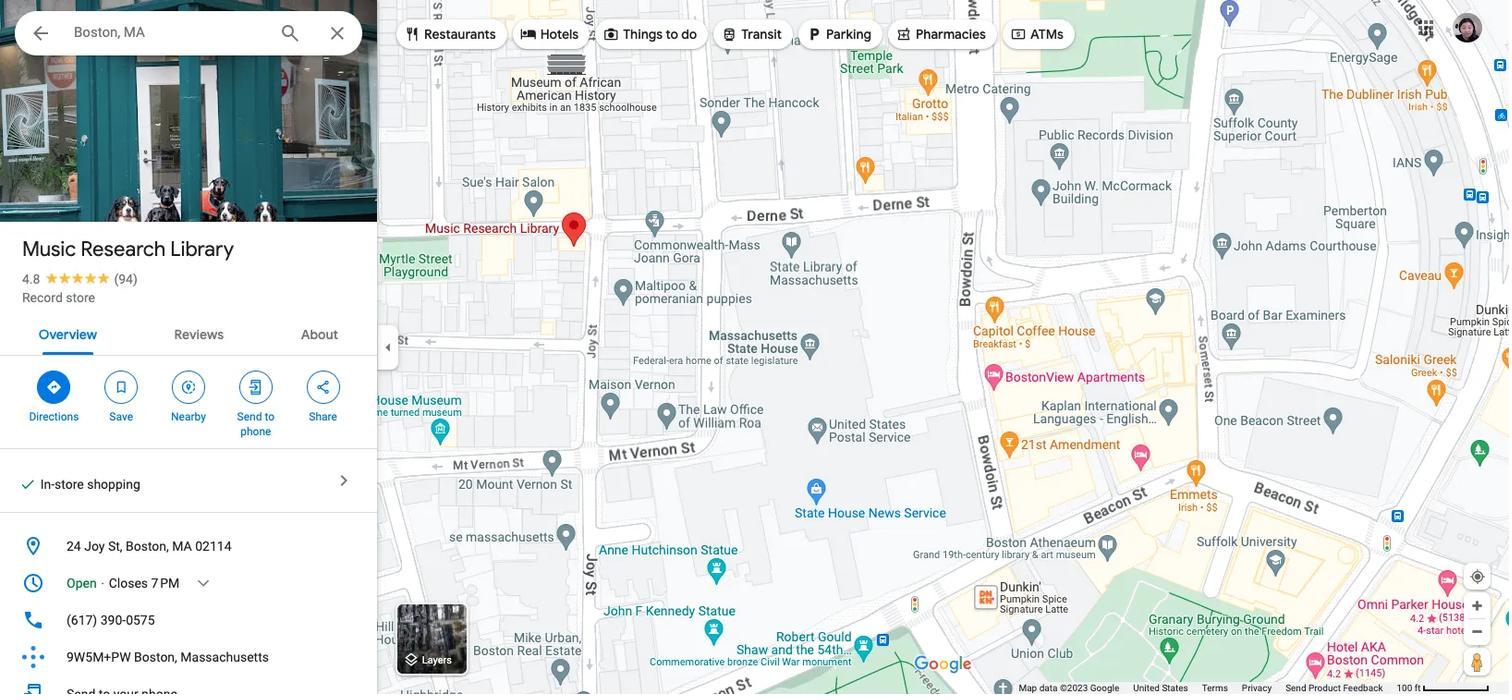 Task type: vqa. For each thing, say whether or not it's contained in the screenshot.
Open
yes



Task type: describe. For each thing, give the bounding box(es) containing it.
terms
[[1202, 683, 1228, 693]]

states
[[1162, 683, 1188, 693]]


[[603, 24, 619, 44]]

record store
[[22, 290, 95, 305]]

zoom out image
[[1470, 625, 1484, 639]]

29
[[47, 183, 64, 201]]

9w5m+pw boston, massachusetts
[[67, 650, 269, 665]]


[[247, 377, 264, 397]]

 parking
[[806, 24, 872, 44]]

boston, inside 24 joy st, boston, ma 02114 button
[[126, 539, 169, 554]]

0575
[[126, 613, 155, 628]]

none field inside boston, ma field
[[74, 21, 264, 43]]

transit
[[741, 26, 782, 43]]

google
[[1090, 683, 1119, 693]]

open
[[67, 576, 97, 591]]

united states button
[[1133, 682, 1188, 694]]

pharmacies
[[916, 26, 986, 43]]

collapse side panel image
[[378, 337, 398, 357]]

map data ©2023 google
[[1019, 683, 1119, 693]]


[[1010, 24, 1027, 44]]

share
[[309, 410, 337, 423]]

24 joy st, boston, ma 02114 button
[[0, 528, 377, 565]]

in-store shopping button
[[0, 449, 377, 512]]

 transit
[[721, 24, 782, 44]]

music research library
[[22, 237, 234, 262]]

hours image
[[22, 572, 44, 594]]

record
[[22, 290, 63, 305]]

reviews button
[[160, 311, 238, 355]]


[[896, 24, 912, 44]]

privacy
[[1242, 683, 1272, 693]]

 button
[[15, 11, 67, 59]]

google maps element
[[0, 0, 1509, 694]]

7 pm
[[151, 576, 179, 591]]

atms
[[1030, 26, 1064, 43]]

(94)
[[114, 272, 138, 287]]


[[520, 24, 537, 44]]

100 ft button
[[1397, 683, 1490, 693]]

privacy button
[[1242, 682, 1272, 694]]

music
[[22, 237, 76, 262]]

Boston, MA field
[[15, 11, 362, 55]]

open ⋅ closes 7 pm
[[67, 576, 179, 591]]

29 photos
[[47, 183, 113, 201]]

photo of music research library image
[[0, 0, 377, 299]]

hotels
[[540, 26, 579, 43]]

 atms
[[1010, 24, 1064, 44]]

(617) 390-0575
[[67, 613, 155, 628]]

data
[[1039, 683, 1058, 693]]

send for send to phone
[[237, 410, 262, 423]]

390-
[[100, 613, 126, 628]]

in-store shopping
[[40, 477, 140, 492]]

directions
[[29, 410, 79, 423]]

footer inside google maps element
[[1019, 682, 1397, 694]]

send to phone
[[237, 410, 275, 438]]

to inside  things to do
[[666, 26, 678, 43]]

send product feedback button
[[1286, 682, 1383, 694]]


[[46, 377, 62, 397]]

show your location image
[[1469, 568, 1486, 585]]

google account: michele murakami  
(michele.murakami@adept.ai) image
[[1453, 13, 1482, 42]]

terms button
[[1202, 682, 1228, 694]]

photos
[[67, 183, 113, 201]]

 pharmacies
[[896, 24, 986, 44]]

overview button
[[24, 311, 112, 355]]

store for in-
[[55, 477, 84, 492]]

 things to do
[[603, 24, 697, 44]]

phone
[[240, 425, 271, 438]]

parking
[[826, 26, 872, 43]]

information for music research library region
[[0, 528, 377, 694]]

send product feedback
[[1286, 683, 1383, 693]]

send for send product feedback
[[1286, 683, 1306, 693]]

24 joy st, boston, ma 02114
[[67, 539, 232, 554]]

100 ft
[[1397, 683, 1421, 693]]

about
[[301, 326, 338, 343]]

restaurants
[[424, 26, 496, 43]]



Task type: locate. For each thing, give the bounding box(es) containing it.
to left do
[[666, 26, 678, 43]]

overview
[[39, 326, 97, 343]]

4.8 stars image
[[40, 272, 114, 284]]

layers
[[422, 655, 452, 667]]

boston, right st,
[[126, 539, 169, 554]]

closes
[[109, 576, 148, 591]]

1 vertical spatial store
[[55, 477, 84, 492]]

1 horizontal spatial to
[[666, 26, 678, 43]]

boston, down 0575
[[134, 650, 177, 665]]

map
[[1019, 683, 1037, 693]]

to
[[666, 26, 678, 43], [265, 410, 275, 423]]

(617) 390-0575 button
[[0, 602, 377, 639]]

product
[[1309, 683, 1341, 693]]

music research library main content
[[0, 0, 377, 694]]

store down 4.8 stars 'image'
[[66, 290, 95, 305]]

1 horizontal spatial send
[[1286, 683, 1306, 693]]


[[180, 377, 197, 397]]

©2023
[[1060, 683, 1088, 693]]

show open hours for the week image
[[195, 575, 212, 591]]

tab list
[[0, 311, 377, 355]]

0 horizontal spatial to
[[265, 410, 275, 423]]

9w5m+pw boston, massachusetts button
[[0, 639, 377, 676]]

library
[[170, 237, 234, 262]]

02114
[[195, 539, 232, 554]]

9w5m+pw
[[67, 650, 131, 665]]

to up phone
[[265, 410, 275, 423]]

joy
[[84, 539, 105, 554]]

things
[[623, 26, 663, 43]]

100
[[1397, 683, 1412, 693]]


[[113, 377, 130, 397]]

has in-store shopping group
[[11, 475, 140, 494]]


[[806, 24, 823, 44]]

boston,
[[126, 539, 169, 554], [134, 650, 177, 665]]

0 vertical spatial boston,
[[126, 539, 169, 554]]

94 reviews element
[[114, 272, 138, 287]]

united states
[[1133, 683, 1188, 693]]

st,
[[108, 539, 122, 554]]

send up phone
[[237, 410, 262, 423]]

0 vertical spatial send
[[237, 410, 262, 423]]

⋅
[[100, 576, 106, 591]]

24
[[67, 539, 81, 554]]

0 horizontal spatial send
[[237, 410, 262, 423]]

store inside record store button
[[66, 290, 95, 305]]

 restaurants
[[404, 24, 496, 44]]

send left product at the right bottom of page
[[1286, 683, 1306, 693]]

send inside button
[[1286, 683, 1306, 693]]

0 vertical spatial store
[[66, 290, 95, 305]]

about button
[[286, 311, 353, 355]]


[[404, 24, 421, 44]]

shopping
[[87, 477, 140, 492]]

ft
[[1415, 683, 1421, 693]]

boston, inside '9w5m+pw boston, massachusetts' button
[[134, 650, 177, 665]]

reviews
[[174, 326, 224, 343]]

store left shopping
[[55, 477, 84, 492]]


[[30, 20, 52, 46]]

footer containing map data ©2023 google
[[1019, 682, 1397, 694]]

send
[[237, 410, 262, 423], [1286, 683, 1306, 693]]

tab list inside google maps element
[[0, 311, 377, 355]]

(617)
[[67, 613, 97, 628]]

research
[[81, 237, 166, 262]]

feedback
[[1343, 683, 1383, 693]]

massachusetts
[[180, 650, 269, 665]]

tab list containing overview
[[0, 311, 377, 355]]

record store button
[[22, 288, 95, 307]]

 search field
[[15, 11, 362, 59]]

1 vertical spatial boston,
[[134, 650, 177, 665]]

None field
[[74, 21, 264, 43]]

29 photos button
[[14, 176, 120, 208]]

send inside the send to phone
[[237, 410, 262, 423]]


[[315, 377, 331, 397]]

store
[[66, 290, 95, 305], [55, 477, 84, 492]]

in-
[[40, 477, 55, 492]]

footer
[[1019, 682, 1397, 694]]

store inside 'has in-store shopping' group
[[55, 477, 84, 492]]

nearby
[[171, 410, 206, 423]]

actions for music research library region
[[0, 356, 377, 448]]

do
[[681, 26, 697, 43]]

1 vertical spatial send
[[1286, 683, 1306, 693]]

united
[[1133, 683, 1160, 693]]

0 vertical spatial to
[[666, 26, 678, 43]]

ma
[[172, 539, 192, 554]]

show street view coverage image
[[1464, 648, 1491, 676]]

 hotels
[[520, 24, 579, 44]]

1 vertical spatial to
[[265, 410, 275, 423]]


[[721, 24, 738, 44]]

to inside the send to phone
[[265, 410, 275, 423]]

save
[[109, 410, 133, 423]]

zoom in image
[[1470, 599, 1484, 613]]

4.8
[[22, 272, 40, 287]]

store for record
[[66, 290, 95, 305]]



